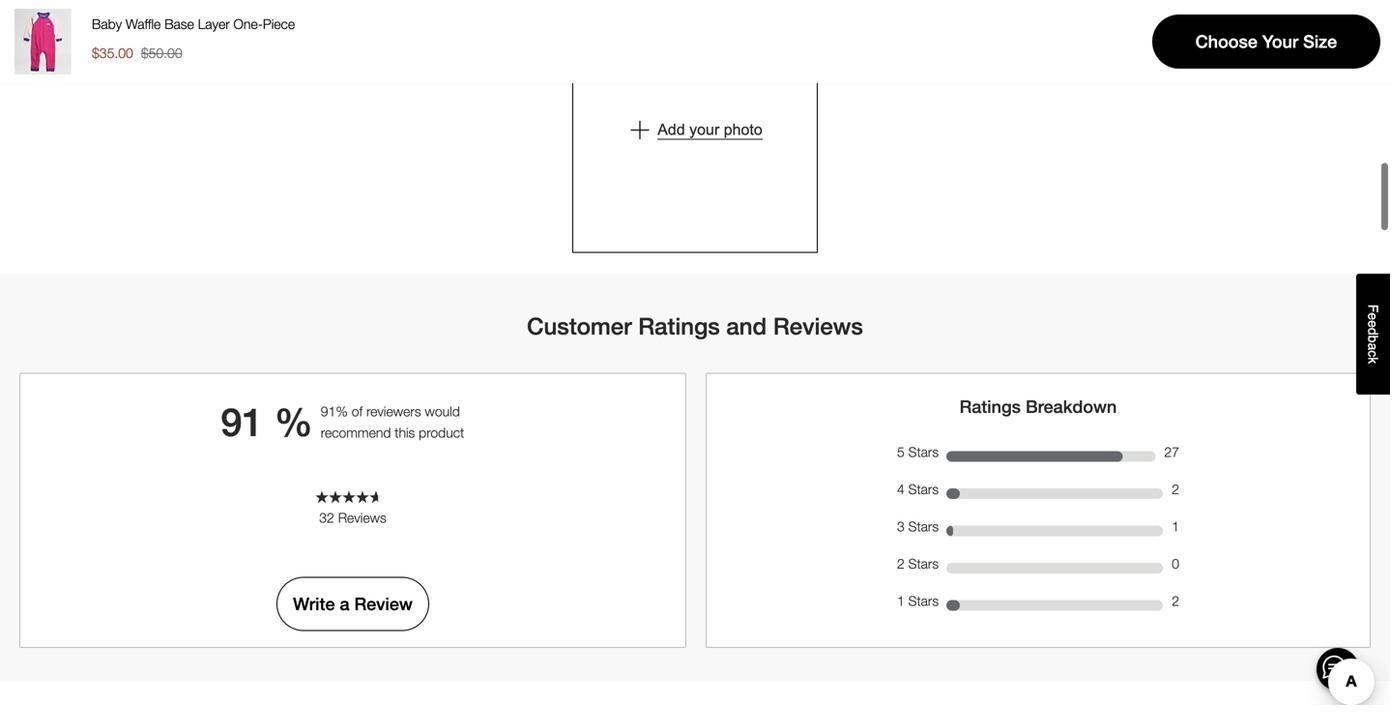 Task type: locate. For each thing, give the bounding box(es) containing it.
0 horizontal spatial 1
[[898, 593, 905, 609]]

a right write
[[340, 594, 350, 614]]

add your photo button
[[573, 7, 818, 253]]

$50.00
[[141, 45, 182, 61]]

5 stars from the top
[[909, 593, 939, 609]]

91 % 91% of reviewers would recommend this product
[[221, 399, 464, 445]]

layer
[[198, 16, 230, 32]]

customer
[[527, 313, 632, 340]]

stars right 5
[[909, 444, 939, 460]]

1 for 1
[[1172, 519, 1180, 535]]

1 horizontal spatial reviews
[[774, 313, 864, 340]]

2 for 1 stars
[[1172, 593, 1180, 609]]

32
[[319, 510, 334, 526]]

stars right 3
[[909, 519, 939, 535]]

%
[[274, 399, 313, 445]]

1 up 0
[[1172, 519, 1180, 535]]

4 stars
[[898, 481, 939, 497]]

write
[[293, 594, 335, 614]]

c
[[1366, 350, 1382, 357]]

0 vertical spatial ratings
[[639, 313, 720, 340]]

0 horizontal spatial ratings
[[639, 313, 720, 340]]

0 horizontal spatial reviews
[[338, 510, 387, 526]]

stars
[[909, 444, 939, 460], [909, 481, 939, 497], [909, 519, 939, 535], [909, 556, 939, 572], [909, 593, 939, 609]]

piece
[[263, 16, 295, 32]]

0 vertical spatial 1
[[1172, 519, 1180, 535]]

e up d
[[1366, 313, 1382, 320]]

2 stars from the top
[[909, 481, 939, 497]]

0
[[1172, 556, 1180, 572]]

$35.00
[[92, 45, 133, 61]]

base
[[165, 16, 194, 32]]

1 for 1 stars
[[898, 593, 905, 609]]

ratings left breakdown
[[960, 397, 1021, 417]]

ratings left and
[[639, 313, 720, 340]]

2 for 4 stars
[[1172, 481, 1180, 497]]

3
[[898, 519, 905, 535]]

e
[[1366, 313, 1382, 320], [1366, 320, 1382, 328]]

2 vertical spatial 2
[[1172, 593, 1180, 609]]

choose your size
[[1196, 31, 1338, 52]]

4
[[898, 481, 905, 497]]

2 down 27
[[1172, 481, 1180, 497]]

this
[[395, 425, 415, 441]]

a inside button
[[340, 594, 350, 614]]

your
[[1263, 31, 1299, 52]]

1 vertical spatial a
[[340, 594, 350, 614]]

reviews right 32
[[338, 510, 387, 526]]

choose
[[1196, 31, 1258, 52]]

a inside button
[[1366, 343, 1382, 350]]

reviews right and
[[774, 313, 864, 340]]

2
[[1172, 481, 1180, 497], [898, 556, 905, 572], [1172, 593, 1180, 609]]

stars right 4
[[909, 481, 939, 497]]

4 stars from the top
[[909, 556, 939, 572]]

reviews
[[774, 313, 864, 340], [338, 510, 387, 526]]

1 stars from the top
[[909, 444, 939, 460]]

choose your size button
[[1153, 15, 1381, 69]]

1 horizontal spatial 1
[[1172, 519, 1180, 535]]

1
[[1172, 519, 1180, 535], [898, 593, 905, 609]]

91
[[221, 399, 264, 445]]

2 down 3
[[898, 556, 905, 572]]

1 horizontal spatial ratings
[[960, 397, 1021, 417]]

b
[[1366, 335, 1382, 343]]

a
[[1366, 343, 1382, 350], [340, 594, 350, 614]]

1 e from the top
[[1366, 313, 1382, 320]]

a up the k
[[1366, 343, 1382, 350]]

3 stars from the top
[[909, 519, 939, 535]]

ratings
[[639, 313, 720, 340], [960, 397, 1021, 417]]

e up b
[[1366, 320, 1382, 328]]

3 stars
[[898, 519, 939, 535]]

5
[[898, 444, 905, 460]]

0 vertical spatial a
[[1366, 343, 1382, 350]]

of
[[352, 403, 363, 419]]

stars down 2 stars
[[909, 593, 939, 609]]

0 vertical spatial reviews
[[774, 313, 864, 340]]

baby
[[92, 16, 122, 32]]

photo
[[724, 121, 763, 138]]

1 horizontal spatial a
[[1366, 343, 1382, 350]]

1 vertical spatial reviews
[[338, 510, 387, 526]]

1 vertical spatial 1
[[898, 593, 905, 609]]

ratings breakdown
[[960, 397, 1117, 417]]

0 vertical spatial 2
[[1172, 481, 1180, 497]]

2 down 0
[[1172, 593, 1180, 609]]

add
[[658, 121, 685, 138]]

1 down 2 stars
[[898, 593, 905, 609]]

f e e d b a c k button
[[1357, 274, 1391, 395]]

1 stars
[[898, 593, 939, 609]]

stars up 1 stars
[[909, 556, 939, 572]]

0 horizontal spatial a
[[340, 594, 350, 614]]

baby waffle base layer one-piece
[[92, 16, 295, 32]]



Task type: describe. For each thing, give the bounding box(es) containing it.
stars for 2 stars
[[909, 556, 939, 572]]

customer ratings and reviews
[[527, 313, 864, 340]]

stars for 4 stars
[[909, 481, 939, 497]]

5 stars
[[898, 444, 939, 460]]

product
[[419, 425, 464, 441]]

breakdown
[[1026, 397, 1117, 417]]

1 vertical spatial 2
[[898, 556, 905, 572]]

would
[[425, 403, 460, 419]]

d
[[1366, 328, 1382, 335]]

2 e from the top
[[1366, 320, 1382, 328]]

stars for 3 stars
[[909, 519, 939, 535]]

add your photo
[[658, 121, 763, 138]]

https://images.thenorthface.com/is/image/thenorthface/nf0a7wwk_wug_hero?$color swatch$ image
[[10, 9, 75, 74]]

size
[[1304, 31, 1338, 52]]

reviewers
[[367, 403, 421, 419]]

and
[[727, 313, 767, 340]]

f e e d b a c k
[[1366, 304, 1382, 364]]

write a review button
[[277, 577, 429, 631]]

waffle
[[126, 16, 161, 32]]

your
[[690, 121, 720, 138]]

2 stars
[[898, 556, 939, 572]]

k
[[1366, 357, 1382, 364]]

recommend
[[321, 425, 391, 441]]

91%
[[321, 403, 348, 419]]

32 reviews
[[319, 510, 387, 526]]

stars for 1 stars
[[909, 593, 939, 609]]

one-
[[234, 16, 263, 32]]

write a review
[[293, 594, 413, 614]]

stars for 5 stars
[[909, 444, 939, 460]]

review
[[354, 594, 413, 614]]

f
[[1366, 304, 1382, 313]]

27
[[1165, 444, 1180, 460]]

1 vertical spatial ratings
[[960, 397, 1021, 417]]



Task type: vqa. For each thing, say whether or not it's contained in the screenshot.
c
yes



